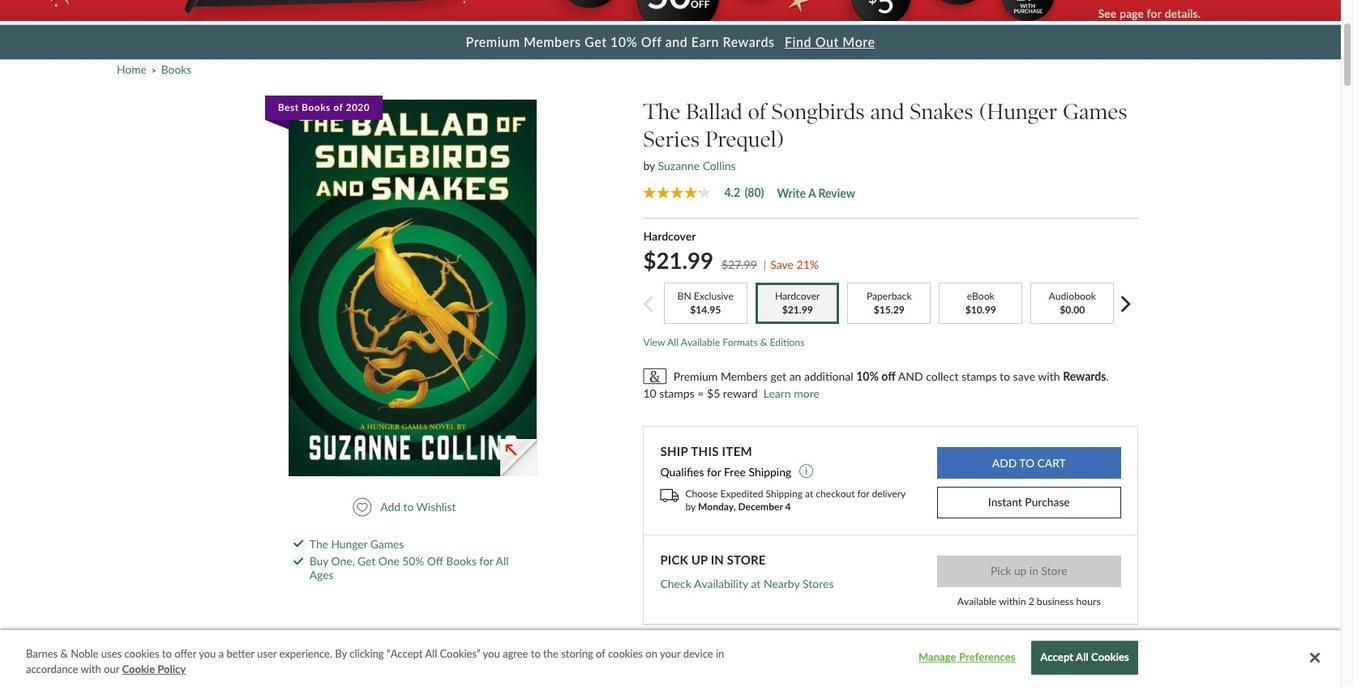 Task type: locate. For each thing, give the bounding box(es) containing it.
0 horizontal spatial 10%
[[610, 34, 637, 49]]

the hunger games link
[[310, 537, 404, 551]]

1 horizontal spatial books
[[301, 101, 330, 114]]

clicking
[[350, 648, 384, 661]]

premium inside premium members get an additional 10% off and collect stamps to save with rewards . 10 stamps = $5 reward learn more
[[673, 369, 718, 383]]

the inside the ballad of songbirds and snakes (hunger games series prequel) by suzanne collins
[[643, 99, 680, 125]]

choose
[[685, 488, 718, 500]]

1 horizontal spatial for
[[707, 465, 721, 479]]

0 vertical spatial games
[[1063, 99, 1127, 125]]

0 horizontal spatial by
[[643, 159, 655, 173]]

collins
[[703, 159, 736, 173]]

1 vertical spatial 10%
[[856, 369, 879, 383]]

for inside buy one, get one 50% off books for all ages
[[479, 555, 493, 569]]

of inside barnes & noble uses cookies to offer you a better user experience. by clicking "accept all cookies" you agree to the storing of cookies on your device in accordance with our
[[596, 648, 605, 661]]

delivery
[[872, 488, 906, 500]]

shipping inside ship this item qualifies for free shipping
[[749, 465, 792, 479]]

1 vertical spatial &
[[60, 648, 68, 661]]

1 check image from the top
[[294, 541, 303, 548]]

the
[[543, 648, 559, 661]]

with inside barnes & noble uses cookies to offer you a better user experience. by clicking "accept all cookies" you agree to the storing of cookies on your device in accordance with our
[[81, 664, 101, 677]]

2
[[1028, 596, 1034, 608]]

1 horizontal spatial premium
[[673, 369, 718, 383]]

a
[[808, 186, 816, 200], [219, 648, 224, 661]]

shipping right 'free'
[[749, 465, 792, 479]]

0 horizontal spatial cookies
[[124, 648, 159, 661]]

of for songbirds
[[748, 99, 766, 125]]

1 horizontal spatial a
[[808, 186, 816, 200]]

books right home link
[[161, 62, 192, 76]]

to left save
[[1000, 369, 1010, 383]]

best books of 2020
[[277, 101, 370, 114]]

games up one
[[370, 537, 404, 551]]

rewards right save
[[1063, 369, 1106, 383]]

rewards right the earn
[[723, 34, 775, 49]]

at down store at the right bottom
[[751, 577, 761, 591]]

0 vertical spatial available
[[681, 336, 720, 348]]

checkout
[[816, 488, 855, 500]]

off
[[881, 369, 896, 383]]

to inside add to wishlist link
[[403, 500, 414, 514]]

all inside buy one, get one 50% off books for all ages
[[496, 555, 509, 569]]

for left 'free'
[[707, 465, 721, 479]]

games inside the ballad of songbirds and snakes (hunger games series prequel) by suzanne collins
[[1063, 99, 1127, 125]]

1 vertical spatial a
[[219, 648, 224, 661]]

home link
[[117, 62, 147, 76]]

0 horizontal spatial off
[[427, 555, 443, 569]]

get down cyber week deals! shop now image
[[585, 34, 607, 49]]

accept all cookies
[[1040, 652, 1129, 665]]

0 horizontal spatial and
[[665, 34, 688, 49]]

1 horizontal spatial games
[[1063, 99, 1127, 125]]

the ballad of songbirds and snakes (hunger games series prequel) by suzanne collins
[[643, 99, 1127, 173]]

books
[[161, 62, 192, 76], [301, 101, 330, 114], [446, 555, 477, 569]]

2 horizontal spatial of
[[748, 99, 766, 125]]

1 vertical spatial check image
[[294, 559, 303, 566]]

you left agree
[[483, 648, 500, 661]]

experience.
[[279, 648, 332, 661]]

premium members get an additional 10% off and collect stamps to save with rewards . 10 stamps = $5 reward learn more
[[643, 369, 1109, 400]]

4.2
[[724, 185, 740, 199]]

0 vertical spatial premium
[[466, 34, 520, 49]]

0 horizontal spatial premium
[[466, 34, 520, 49]]

prequel)
[[705, 126, 784, 152]]

0 horizontal spatial &
[[60, 648, 68, 661]]

$10.99
[[965, 304, 996, 316]]

to inside premium members get an additional 10% off and collect stamps to save with rewards . 10 stamps = $5 reward learn more
[[1000, 369, 1010, 383]]

bn
[[677, 290, 691, 302]]

1 vertical spatial books
[[301, 101, 330, 114]]

check image left hunger
[[294, 541, 303, 548]]

availability
[[694, 577, 748, 591]]

cookie policy link
[[122, 663, 186, 679]]

1 vertical spatial games
[[370, 537, 404, 551]]

books right 50%
[[446, 555, 477, 569]]

0 vertical spatial rewards
[[723, 34, 775, 49]]

0 horizontal spatial with
[[81, 664, 101, 677]]

pick up in store
[[660, 553, 766, 568]]

to right add
[[403, 500, 414, 514]]

1 vertical spatial and
[[870, 99, 904, 125]]

paperback
[[866, 290, 911, 302]]

save
[[1013, 369, 1035, 383]]

2 cookies from the left
[[608, 648, 643, 661]]

to
[[1000, 369, 1010, 383], [403, 500, 414, 514], [162, 648, 172, 661], [531, 648, 541, 661]]

with
[[1038, 369, 1060, 383], [81, 664, 101, 677]]

user
[[257, 648, 277, 661]]

with right save
[[1038, 369, 1060, 383]]

of up prequel)
[[748, 99, 766, 125]]

0 vertical spatial get
[[585, 34, 607, 49]]

the for ballad
[[643, 99, 680, 125]]

free
[[724, 465, 746, 479]]

1 horizontal spatial by
[[685, 501, 696, 513]]

get down the hunger games link
[[358, 555, 376, 569]]

check image left the 'buy'
[[294, 559, 303, 566]]

1 vertical spatial members
[[721, 369, 768, 383]]

learn more link
[[763, 385, 820, 403]]

0 vertical spatial by
[[643, 159, 655, 173]]

of for 2020
[[333, 101, 343, 114]]

get for one,
[[358, 555, 376, 569]]

get for members
[[585, 34, 607, 49]]

off
[[641, 34, 662, 49], [427, 555, 443, 569]]

1 horizontal spatial get
[[585, 34, 607, 49]]

1 horizontal spatial of
[[596, 648, 605, 661]]

of inside the ballad of songbirds and snakes (hunger games series prequel) by suzanne collins
[[748, 99, 766, 125]]

view all available formats & editions
[[643, 336, 805, 348]]

cookie
[[122, 664, 155, 677]]

by down choose
[[685, 501, 696, 513]]

on
[[646, 648, 657, 661]]

the up 'series'
[[643, 99, 680, 125]]

a inside barnes & noble uses cookies to offer you a better user experience. by clicking "accept all cookies" you agree to the storing of cookies on your device in accordance with our
[[219, 648, 224, 661]]

store
[[727, 553, 766, 568]]

1 vertical spatial available
[[957, 596, 997, 608]]

0 horizontal spatial games
[[370, 537, 404, 551]]

more
[[843, 34, 875, 49]]

get inside buy one, get one 50% off books for all ages
[[358, 555, 376, 569]]

0 vertical spatial with
[[1038, 369, 1060, 383]]

1 vertical spatial with
[[81, 664, 101, 677]]

at inside "check availability at nearby stores" link
[[751, 577, 761, 591]]

add to wishlist link
[[353, 498, 463, 517]]

0 vertical spatial books
[[161, 62, 192, 76]]

at left 'checkout'
[[805, 488, 813, 500]]

and
[[665, 34, 688, 49], [870, 99, 904, 125]]

0 horizontal spatial at
[[751, 577, 761, 591]]

1 vertical spatial off
[[427, 555, 443, 569]]

1 horizontal spatial at
[[805, 488, 813, 500]]

off right 50%
[[427, 555, 443, 569]]

& inside barnes & noble uses cookies to offer you a better user experience. by clicking "accept all cookies" you agree to the storing of cookies on your device in accordance with our
[[60, 648, 68, 661]]

1 horizontal spatial available
[[957, 596, 997, 608]]

of left the 2020
[[333, 101, 343, 114]]

2 vertical spatial for
[[479, 555, 493, 569]]

1 vertical spatial for
[[857, 488, 869, 500]]

preferences
[[959, 652, 1015, 665]]

games right (hunger
[[1063, 99, 1127, 125]]

this
[[691, 444, 719, 459]]

0 horizontal spatial get
[[358, 555, 376, 569]]

0 horizontal spatial books
[[161, 62, 192, 76]]

1 vertical spatial get
[[358, 555, 376, 569]]

available left within
[[957, 596, 997, 608]]

0 vertical spatial stamps
[[962, 369, 997, 383]]

offer
[[174, 648, 196, 661]]

excerpt image
[[500, 440, 537, 477]]

1 horizontal spatial cookies
[[608, 648, 643, 661]]

cookies
[[124, 648, 159, 661], [608, 648, 643, 661]]

stamps left =
[[659, 386, 695, 400]]

0 horizontal spatial you
[[199, 648, 216, 661]]

books inside buy one, get one 50% off books for all ages
[[446, 555, 477, 569]]

for right 50%
[[479, 555, 493, 569]]

1 vertical spatial shipping
[[766, 488, 803, 500]]

shipping up 4
[[766, 488, 803, 500]]

for inside choose expedited shipping at checkout for delivery by
[[857, 488, 869, 500]]

0 horizontal spatial rewards
[[723, 34, 775, 49]]

the hunger games
[[310, 537, 404, 551]]

the up the 'buy'
[[310, 537, 328, 551]]

cookies up cookie
[[124, 648, 159, 661]]

(80)
[[745, 185, 764, 199]]

0 horizontal spatial stamps
[[659, 386, 695, 400]]

ship this item qualifies for free shipping
[[660, 444, 794, 479]]

premium for premium members get an additional 10% off and collect stamps to save with rewards . 10 stamps = $5 reward learn more
[[673, 369, 718, 383]]

1 horizontal spatial with
[[1038, 369, 1060, 383]]

& up accordance
[[60, 648, 68, 661]]

paperback $15.29
[[866, 290, 911, 316]]

members inside premium members get an additional 10% off and collect stamps to save with rewards . 10 stamps = $5 reward learn more
[[721, 369, 768, 383]]

0 horizontal spatial members
[[524, 34, 581, 49]]

0 horizontal spatial for
[[479, 555, 493, 569]]

of right storing
[[596, 648, 605, 661]]

and
[[898, 369, 923, 383]]

1 horizontal spatial and
[[870, 99, 904, 125]]

2 horizontal spatial for
[[857, 488, 869, 500]]

1 vertical spatial by
[[685, 501, 696, 513]]

formats
[[723, 336, 758, 348]]

0 vertical spatial at
[[805, 488, 813, 500]]

shipping
[[749, 465, 792, 479], [766, 488, 803, 500]]

& left editions
[[760, 336, 767, 348]]

None submit
[[937, 448, 1121, 479], [937, 556, 1121, 588], [937, 448, 1121, 479], [937, 556, 1121, 588]]

1 vertical spatial the
[[310, 537, 328, 551]]

available down $14.95
[[681, 336, 720, 348]]

with down the noble
[[81, 664, 101, 677]]

off down cyber week deals! shop now image
[[641, 34, 662, 49]]

1 horizontal spatial &
[[760, 336, 767, 348]]

1 horizontal spatial the
[[643, 99, 680, 125]]

members for get
[[524, 34, 581, 49]]

collect
[[926, 369, 959, 383]]

(hunger
[[979, 99, 1057, 125]]

&
[[760, 336, 767, 348], [60, 648, 68, 661]]

0 vertical spatial shipping
[[749, 465, 792, 479]]

0 vertical spatial and
[[665, 34, 688, 49]]

1 horizontal spatial 10%
[[856, 369, 879, 383]]

2 vertical spatial books
[[446, 555, 477, 569]]

and left "snakes"
[[870, 99, 904, 125]]

1 vertical spatial rewards
[[1063, 369, 1106, 383]]

1 horizontal spatial rewards
[[1063, 369, 1106, 383]]

find
[[785, 34, 812, 49]]

$14.95
[[690, 304, 721, 316]]

our
[[104, 664, 119, 677]]

stamps
[[962, 369, 997, 383], [659, 386, 695, 400]]

expedited
[[720, 488, 763, 500]]

for left "delivery"
[[857, 488, 869, 500]]

all inside button
[[1076, 652, 1089, 665]]

by inside the ballad of songbirds and snakes (hunger games series prequel) by suzanne collins
[[643, 159, 655, 173]]

a right write
[[808, 186, 816, 200]]

ballad
[[686, 99, 742, 125]]

10% left off
[[856, 369, 879, 383]]

of inside 'best books of 2020' link
[[333, 101, 343, 114]]

0 vertical spatial the
[[643, 99, 680, 125]]

1 horizontal spatial members
[[721, 369, 768, 383]]

1 horizontal spatial off
[[641, 34, 662, 49]]

off inside buy one, get one 50% off books for all ages
[[427, 555, 443, 569]]

0 horizontal spatial the
[[310, 537, 328, 551]]

check image for the
[[294, 541, 303, 548]]

0 horizontal spatial a
[[219, 648, 224, 661]]

suzanne
[[658, 159, 700, 173]]

cookies left on
[[608, 648, 643, 661]]

10% down cyber week deals! shop now image
[[610, 34, 637, 49]]

you right offer
[[199, 648, 216, 661]]

1 vertical spatial at
[[751, 577, 761, 591]]

instant
[[988, 496, 1022, 509]]

2 horizontal spatial books
[[446, 555, 477, 569]]

$0.00
[[1059, 304, 1085, 316]]

write a review button
[[777, 186, 855, 200]]

0 horizontal spatial available
[[681, 336, 720, 348]]

books right best
[[301, 101, 330, 114]]

1 horizontal spatial you
[[483, 648, 500, 661]]

stamps right collect
[[962, 369, 997, 383]]

and left the earn
[[665, 34, 688, 49]]

1 vertical spatial premium
[[673, 369, 718, 383]]

check image
[[294, 541, 303, 548], [294, 559, 303, 566]]

2 check image from the top
[[294, 559, 303, 566]]

0 vertical spatial check image
[[294, 541, 303, 548]]

bn exclusive $14.95
[[677, 290, 734, 316]]

0 vertical spatial members
[[524, 34, 581, 49]]

best books of 2020 link
[[264, 96, 537, 477]]

a left better
[[219, 648, 224, 661]]

save 21%
[[770, 257, 819, 271]]

by left suzanne
[[643, 159, 655, 173]]

0 vertical spatial for
[[707, 465, 721, 479]]

you
[[199, 648, 216, 661], [483, 648, 500, 661]]

0 horizontal spatial of
[[333, 101, 343, 114]]

at
[[805, 488, 813, 500], [751, 577, 761, 591]]



Task type: vqa. For each thing, say whether or not it's contained in the screenshot.
Shipping
yes



Task type: describe. For each thing, give the bounding box(es) containing it.
review
[[818, 186, 855, 200]]

up
[[691, 553, 708, 568]]

accept all cookies button
[[1031, 642, 1138, 676]]

the for hunger
[[310, 537, 328, 551]]

books link
[[161, 62, 192, 76]]

members for get
[[721, 369, 768, 383]]

view
[[643, 336, 665, 348]]

check availability at nearby stores link
[[660, 577, 834, 591]]

cyber week deals! shop now image
[[0, 0, 1341, 21]]

check
[[660, 577, 691, 591]]

1 you from the left
[[199, 648, 216, 661]]

shipping inside choose expedited shipping at checkout for delivery by
[[766, 488, 803, 500]]

$15.29
[[873, 304, 904, 316]]

50%
[[402, 555, 424, 569]]

for inside ship this item qualifies for free shipping
[[707, 465, 721, 479]]

wishlist
[[416, 500, 456, 514]]

cookies
[[1091, 652, 1129, 665]]

suzanne collins link
[[658, 159, 736, 173]]

business hours
[[1037, 596, 1101, 608]]

write
[[777, 186, 806, 200]]

=
[[697, 386, 704, 400]]

item
[[722, 444, 752, 459]]

accept
[[1040, 652, 1074, 665]]

$27.99
[[721, 257, 757, 271]]

$21.99
[[643, 247, 713, 274]]

with inside premium members get an additional 10% off and collect stamps to save with rewards . 10 stamps = $5 reward learn more
[[1038, 369, 1060, 383]]

reward
[[723, 386, 758, 400]]

monday,
[[698, 501, 736, 513]]

at inside choose expedited shipping at checkout for delivery by
[[805, 488, 813, 500]]

more
[[794, 386, 820, 400]]

audiobook $0.00
[[1048, 290, 1096, 316]]

ebook
[[967, 290, 994, 302]]

"accept
[[387, 648, 423, 661]]

view all available formats & editions link
[[643, 336, 805, 348]]

out
[[815, 34, 839, 49]]

december
[[738, 501, 783, 513]]

manage preferences button
[[916, 643, 1018, 675]]

songbirds
[[772, 99, 865, 125]]

$21.99 $27.99
[[643, 247, 757, 274]]

ship
[[660, 444, 688, 459]]

to up "policy" in the bottom of the page
[[162, 648, 172, 661]]

uses
[[101, 648, 122, 661]]

1 cookies from the left
[[124, 648, 159, 661]]

0 vertical spatial off
[[641, 34, 662, 49]]

to left the
[[531, 648, 541, 661]]

the ballad of songbirds and snakes (hunger games series prequel) image
[[288, 100, 537, 477]]

barnes
[[26, 648, 58, 661]]

learn
[[763, 386, 791, 400]]

check image for buy
[[294, 559, 303, 566]]

2 you from the left
[[483, 648, 500, 661]]

10% inside premium members get an additional 10% off and collect stamps to save with rewards . 10 stamps = $5 reward learn more
[[856, 369, 879, 383]]

4
[[785, 501, 791, 513]]

editions
[[770, 336, 805, 348]]

premium members get 10% off and earn rewards find out more
[[466, 34, 875, 49]]

device
[[683, 648, 713, 661]]

best
[[277, 101, 298, 114]]

additional
[[804, 369, 853, 383]]

ages
[[310, 568, 334, 582]]

add
[[380, 500, 401, 514]]

1 horizontal spatial stamps
[[962, 369, 997, 383]]

better
[[227, 648, 254, 661]]

noble
[[71, 648, 98, 661]]

one
[[378, 555, 399, 569]]

0 vertical spatial 10%
[[610, 34, 637, 49]]

choose expedited shipping at checkout for delivery by
[[685, 488, 906, 513]]

all inside barnes & noble uses cookies to offer you a better user experience. by clicking "accept all cookies" you agree to the storing of cookies on your device in accordance with our
[[425, 648, 437, 661]]

$5
[[707, 386, 720, 400]]

series
[[643, 126, 700, 152]]

get
[[771, 369, 786, 383]]

and inside the ballad of songbirds and snakes (hunger games series prequel) by suzanne collins
[[870, 99, 904, 125]]

0 vertical spatial a
[[808, 186, 816, 200]]

instant purchase button
[[937, 487, 1121, 519]]

10
[[643, 386, 656, 400]]

1 vertical spatial stamps
[[659, 386, 695, 400]]

buy one, get one 50% off books for all ages link
[[310, 555, 524, 582]]

your
[[660, 648, 681, 661]]

within
[[999, 596, 1026, 608]]

rewards inside premium members get an additional 10% off and collect stamps to save with rewards . 10 stamps = $5 reward learn more
[[1063, 369, 1106, 383]]

accordance
[[26, 664, 78, 677]]

ebook $10.99
[[965, 290, 996, 316]]

hardcover
[[643, 229, 696, 243]]

premium for premium members get 10% off and earn rewards find out more
[[466, 34, 520, 49]]

earn
[[691, 34, 719, 49]]

check availability at nearby stores
[[660, 577, 834, 591]]

home
[[117, 62, 147, 76]]

in
[[711, 553, 724, 568]]

instant purchase
[[988, 496, 1070, 509]]

nearby stores
[[764, 577, 834, 591]]

monday, december 4
[[698, 501, 791, 513]]

audiobook
[[1048, 290, 1096, 302]]

by
[[335, 648, 347, 661]]

by inside choose expedited shipping at checkout for delivery by
[[685, 501, 696, 513]]

buy one, get one 50% off books for all ages
[[310, 555, 509, 582]]

pick
[[660, 553, 688, 568]]

barnes & noble uses cookies to offer you a better user experience. by clicking "accept all cookies" you agree to the storing of cookies on your device in accordance with our
[[26, 648, 724, 677]]

agree
[[503, 648, 528, 661]]

exclusive
[[694, 290, 734, 302]]

2020
[[345, 101, 370, 114]]

purchase
[[1025, 496, 1070, 509]]

0 vertical spatial &
[[760, 336, 767, 348]]

privacy alert dialog
[[0, 631, 1341, 687]]



